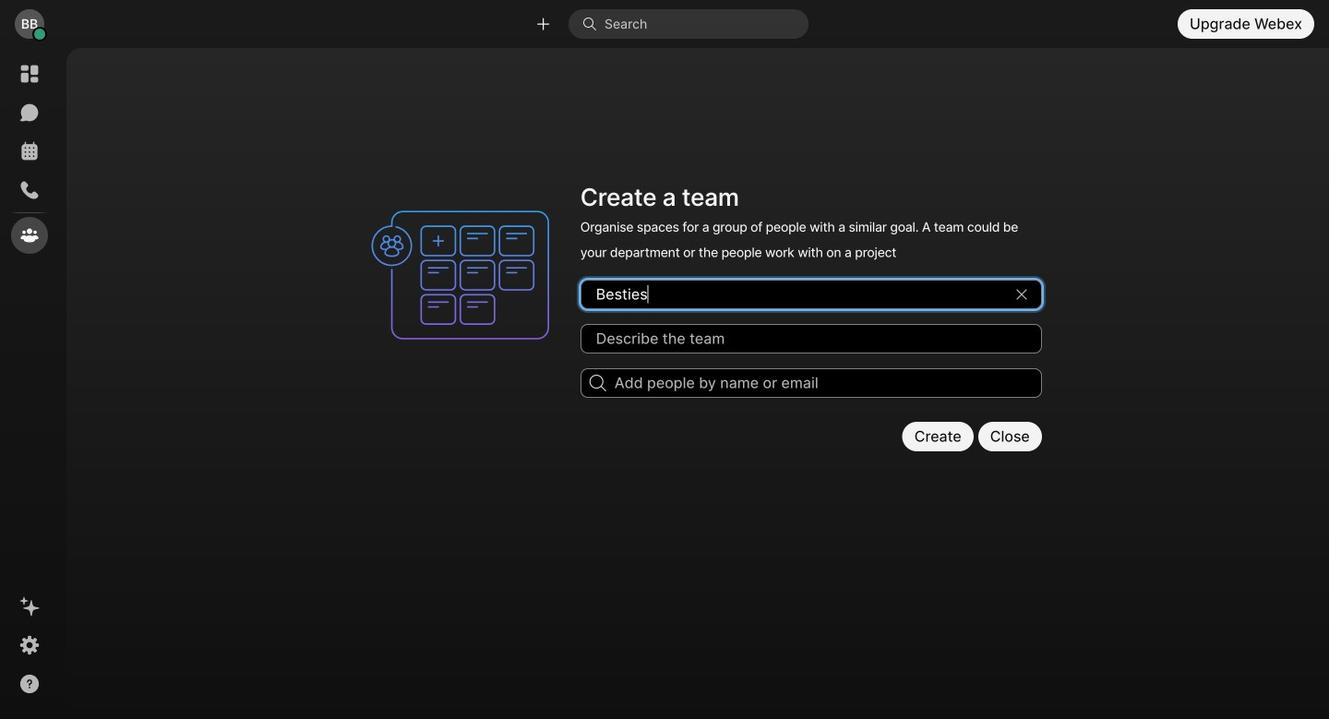 Task type: locate. For each thing, give the bounding box(es) containing it.
Name the team (required) text field
[[581, 280, 1042, 309]]

Describe the team text field
[[581, 324, 1042, 354]]

navigation
[[0, 48, 59, 719]]



Task type: describe. For each thing, give the bounding box(es) containing it.
search_18 image
[[590, 375, 606, 391]]

webex tab list
[[11, 55, 48, 254]]

Add people by name or email text field
[[581, 368, 1042, 398]]

create a team image
[[363, 177, 570, 373]]



Task type: vqa. For each thing, say whether or not it's contained in the screenshot.
search_18 icon
yes



